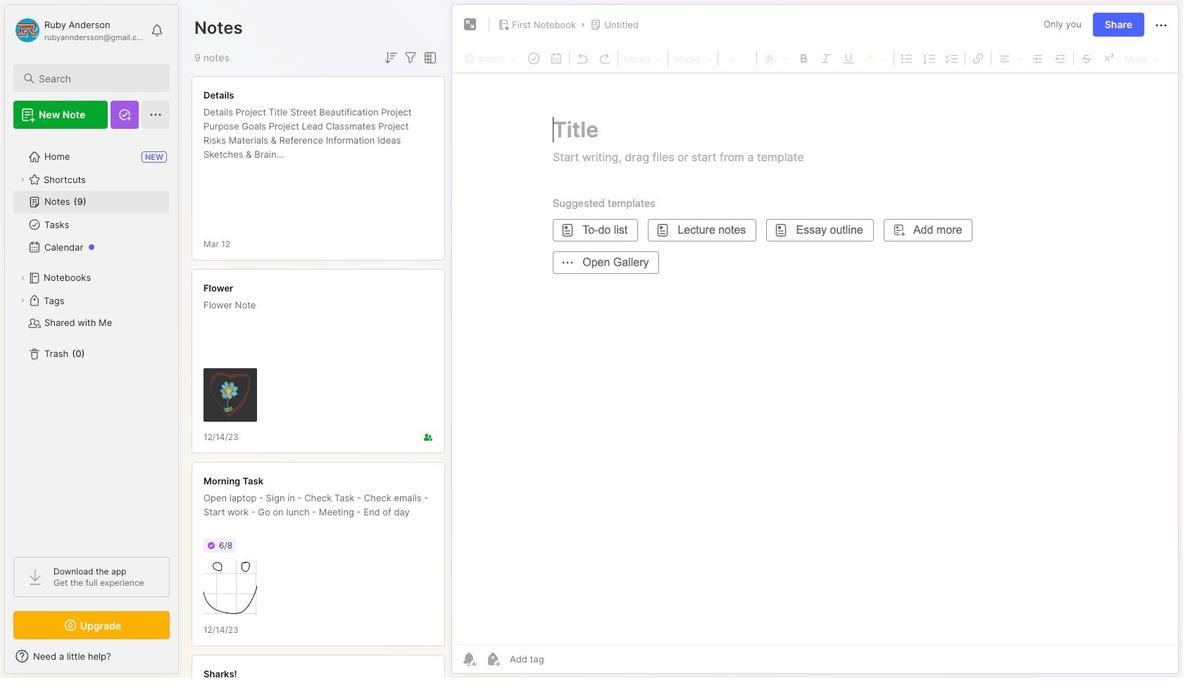 Task type: describe. For each thing, give the bounding box(es) containing it.
highlight image
[[860, 49, 893, 67]]

add filters image
[[402, 49, 419, 66]]

note window element
[[452, 4, 1180, 678]]

Insert field
[[461, 49, 523, 68]]

click to collapse image
[[178, 652, 188, 669]]

more image
[[1121, 49, 1163, 68]]

Search text field
[[39, 72, 157, 85]]

Account field
[[13, 16, 144, 44]]

Font color field
[[759, 49, 793, 67]]

font size image
[[720, 49, 755, 68]]

Sort options field
[[383, 49, 400, 66]]

more actions image
[[1153, 17, 1170, 34]]

Add filters field
[[402, 49, 419, 66]]

Font family field
[[670, 49, 717, 68]]

Heading level field
[[620, 49, 667, 68]]

insert image
[[461, 49, 523, 68]]

More actions field
[[1153, 16, 1170, 34]]

font color image
[[759, 49, 793, 67]]



Task type: locate. For each thing, give the bounding box(es) containing it.
Font size field
[[720, 49, 755, 68]]

More field
[[1121, 49, 1163, 68]]

None search field
[[39, 70, 157, 87]]

none search field inside main element
[[39, 70, 157, 87]]

main element
[[0, 0, 183, 679]]

heading level image
[[620, 49, 667, 68]]

0 vertical spatial thumbnail image
[[204, 369, 257, 422]]

expand note image
[[462, 16, 479, 33]]

Highlight field
[[860, 49, 893, 67]]

tree
[[5, 137, 178, 545]]

View options field
[[419, 49, 439, 66]]

Add tag field
[[509, 653, 615, 666]]

1 vertical spatial thumbnail image
[[204, 562, 257, 615]]

thumbnail image
[[204, 369, 257, 422], [204, 562, 257, 615]]

1 thumbnail image from the top
[[204, 369, 257, 422]]

expand tags image
[[18, 297, 27, 305]]

font family image
[[670, 49, 717, 68]]

expand notebooks image
[[18, 274, 27, 283]]

Alignment field
[[994, 49, 1027, 67]]

tree inside main element
[[5, 137, 178, 545]]

alignment image
[[994, 49, 1027, 67]]

WHAT'S NEW field
[[5, 645, 178, 668]]

add a reminder image
[[461, 651, 478, 668]]

2 thumbnail image from the top
[[204, 562, 257, 615]]

Note Editor text field
[[452, 73, 1179, 645]]

add tag image
[[485, 651, 502, 668]]



Task type: vqa. For each thing, say whether or not it's contained in the screenshot.
"tab list"
no



